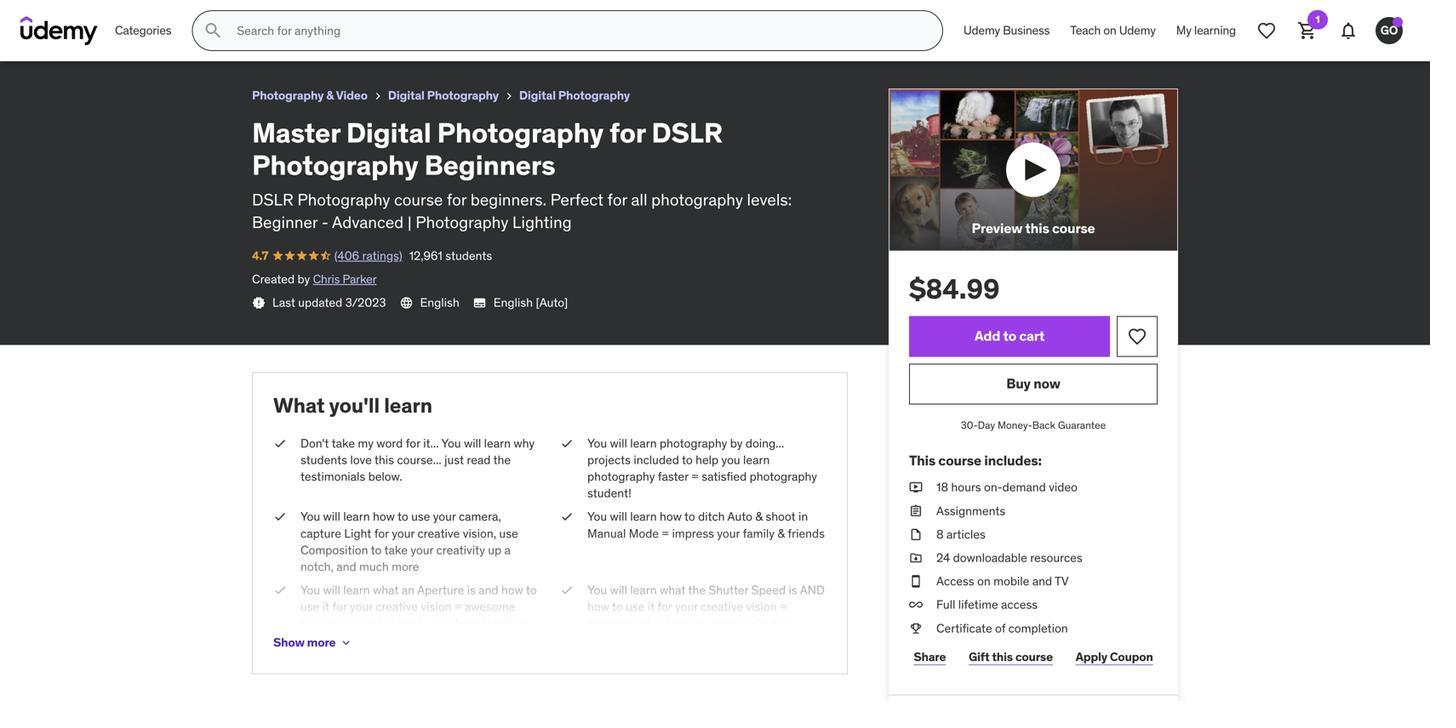Task type: locate. For each thing, give the bounding box(es) containing it.
1 horizontal spatial vision
[[746, 600, 777, 615]]

you inside you will learn how to ditch auto & shoot in manual mode = impress your family & friends
[[587, 509, 607, 525]]

1 horizontal spatial dslr
[[252, 190, 294, 210]]

what inside you will learn what the shutter speed is and how to use it for your creative vision = awesome photography your family and friends will be envious of.
[[660, 583, 686, 598]]

dslr for master digital photography for dslr photography beginners
[[216, 7, 252, 25]]

1 of. from the left
[[344, 633, 357, 648]]

& down shoot
[[778, 526, 785, 541]]

by up the you at the bottom right
[[730, 436, 743, 451]]

it inside you will learn what the shutter speed is and how to use it for your creative vision = awesome photography your family and friends will be envious of.
[[648, 600, 655, 615]]

it inside you will learn what an aperture is and how to use it for your creative vision = awesome photography your family and friends will be envious of.
[[322, 600, 330, 615]]

students
[[161, 30, 208, 45], [445, 248, 492, 263], [301, 452, 347, 468]]

1 vertical spatial be
[[648, 633, 661, 648]]

0 horizontal spatial udemy
[[964, 23, 1000, 38]]

12,961 down |
[[409, 248, 443, 263]]

0 horizontal spatial digital photography
[[388, 88, 499, 103]]

how down manual
[[587, 600, 610, 615]]

this for gift
[[992, 650, 1013, 665]]

1 vertical spatial this
[[375, 452, 394, 468]]

use down 'mode'
[[626, 600, 645, 615]]

and down speed
[[772, 616, 792, 632]]

will inside you will learn how to ditch auto & shoot in manual mode = impress your family & friends
[[610, 509, 627, 525]]

course language image
[[400, 296, 413, 310]]

2 vertical spatial students
[[301, 452, 347, 468]]

1 horizontal spatial digital photography
[[519, 88, 630, 103]]

learn inside you will learn how to ditch auto & shoot in manual mode = impress your family & friends
[[630, 509, 657, 525]]

is right aperture
[[467, 583, 476, 598]]

4.7
[[14, 30, 30, 45], [252, 248, 268, 263]]

learn up light
[[343, 509, 370, 525]]

1 horizontal spatial awesome
[[587, 616, 638, 632]]

students up "closed captions" image
[[445, 248, 492, 263]]

wishlist image
[[1257, 20, 1277, 41]]

0 vertical spatial master
[[14, 7, 58, 25]]

take
[[332, 436, 355, 451], [384, 543, 408, 558]]

learn inside you will learn what the shutter speed is and how to use it for your creative vision = awesome photography your family and friends will be envious of.
[[630, 583, 657, 598]]

video
[[336, 88, 368, 103]]

1 english from the left
[[420, 295, 460, 310]]

you for you will learn how to ditch auto & shoot in manual mode = impress your family & friends
[[587, 509, 607, 525]]

english right "closed captions" image
[[494, 295, 533, 310]]

for up course...
[[406, 436, 420, 451]]

learn up read
[[484, 436, 511, 451]]

2 what from the left
[[660, 583, 686, 598]]

= inside you will learn photography by doing... projects included to help you learn photography faster = satisfied photography student!
[[692, 469, 699, 484]]

0 horizontal spatial vision
[[421, 600, 452, 615]]

1 horizontal spatial udemy
[[1119, 23, 1156, 38]]

1 vertical spatial beginners
[[424, 148, 556, 182]]

0 vertical spatial beginners
[[342, 7, 409, 25]]

beginners up beginners.
[[424, 148, 556, 182]]

on for access
[[977, 574, 991, 589]]

0 horizontal spatial is
[[467, 583, 476, 598]]

it down 'mode'
[[648, 600, 655, 615]]

0 horizontal spatial it
[[322, 600, 330, 615]]

closed captions image
[[473, 296, 487, 310]]

beginners inside master digital photography for dslr photography beginners dslr photography course for beginners. perfect for all photography levels: beginner - advanced | photography lighting
[[424, 148, 556, 182]]

0 horizontal spatial 12,961 students
[[125, 30, 208, 45]]

1 vertical spatial on
[[977, 574, 991, 589]]

1 is from the left
[[467, 583, 476, 598]]

0 vertical spatial ratings)
[[78, 30, 118, 45]]

vision down aperture
[[421, 600, 452, 615]]

students up testimonials
[[301, 452, 347, 468]]

0 horizontal spatial more
[[307, 635, 336, 650]]

learn down 'mode'
[[630, 583, 657, 598]]

photography inside you will learn what an aperture is and how to use it for your creative vision = awesome photography your family and friends will be envious of.
[[301, 616, 368, 632]]

you up projects at the bottom
[[587, 436, 607, 451]]

-
[[322, 212, 329, 233]]

2 is from the left
[[789, 583, 797, 598]]

18
[[937, 480, 948, 495]]

and inside you will learn how to use your camera, capture light for your creative vision, use composition to take your creativity up a notch, and much more
[[337, 559, 356, 575]]

30-day money-back guarantee
[[961, 419, 1106, 432]]

1 horizontal spatial (406
[[334, 248, 359, 263]]

1 vertical spatial dslr
[[652, 116, 723, 150]]

2 envious from the left
[[664, 633, 705, 648]]

2 horizontal spatial friends
[[788, 526, 825, 541]]

created by chris parker
[[252, 271, 377, 287]]

1 horizontal spatial this
[[992, 650, 1013, 665]]

1 horizontal spatial it
[[648, 600, 655, 615]]

learn up "word" on the bottom of page
[[384, 393, 432, 419]]

xsmall image
[[502, 89, 516, 103], [252, 296, 266, 310], [909, 503, 923, 520], [909, 527, 923, 543], [909, 574, 923, 590], [560, 582, 574, 599], [339, 636, 353, 650]]

0 vertical spatial dslr
[[216, 7, 252, 25]]

you inside you will learn what the shutter speed is and how to use it for your creative vision = awesome photography your family and friends will be envious of.
[[587, 583, 607, 598]]

beginners for master digital photography for dslr photography beginners dslr photography course for beginners. perfect for all photography levels: beginner - advanced | photography lighting
[[424, 148, 556, 182]]

guarantee
[[1058, 419, 1106, 432]]

= right 'mode'
[[662, 526, 669, 541]]

2 horizontal spatial students
[[445, 248, 492, 263]]

xsmall image
[[371, 89, 385, 103], [273, 435, 287, 452], [560, 435, 574, 452], [909, 480, 923, 496], [273, 509, 287, 526], [560, 509, 574, 526], [909, 550, 923, 567], [273, 582, 287, 599], [909, 597, 923, 614], [909, 621, 923, 637]]

envious inside you will learn what the shutter speed is and how to use it for your creative vision = awesome photography your family and friends will be envious of.
[[664, 633, 705, 648]]

0 horizontal spatial be
[[514, 616, 528, 632]]

for up show more button
[[332, 600, 347, 615]]

xsmall image for certificate of completion
[[909, 621, 923, 637]]

0 horizontal spatial the
[[493, 452, 511, 468]]

creative down shutter
[[701, 600, 743, 615]]

2 horizontal spatial this
[[1025, 220, 1049, 237]]

share
[[914, 650, 946, 665]]

2 vertical spatial friends
[[587, 633, 625, 648]]

it up show more button
[[322, 600, 330, 615]]

learn inside you will learn how to use your camera, capture light for your creative vision, use composition to take your creativity up a notch, and much more
[[343, 509, 370, 525]]

1 horizontal spatial be
[[648, 633, 661, 648]]

udemy inside teach on udemy link
[[1119, 23, 1156, 38]]

more inside you will learn how to use your camera, capture light for your creative vision, use composition to take your creativity up a notch, and much more
[[392, 559, 419, 575]]

gift
[[969, 650, 990, 665]]

testimonials
[[301, 469, 365, 484]]

digital down video
[[346, 116, 431, 150]]

3/2023
[[345, 295, 386, 310]]

(406 left categories "dropdown button"
[[50, 30, 75, 45]]

student!
[[587, 486, 632, 501]]

0 vertical spatial this
[[1025, 220, 1049, 237]]

0 horizontal spatial by
[[298, 271, 310, 287]]

you
[[441, 436, 461, 451], [587, 436, 607, 451], [301, 509, 320, 525], [587, 509, 607, 525], [301, 583, 320, 598], [587, 583, 607, 598]]

1 horizontal spatial more
[[392, 559, 419, 575]]

teach
[[1070, 23, 1101, 38]]

apply coupon
[[1076, 650, 1153, 665]]

0 vertical spatial awesome
[[465, 600, 515, 615]]

udemy business link
[[953, 10, 1060, 51]]

what inside you will learn what an aperture is and how to use it for your creative vision = awesome photography your family and friends will be envious of.
[[373, 583, 399, 598]]

what left an
[[373, 583, 399, 598]]

students down master digital photography for dslr photography beginners
[[161, 30, 208, 45]]

0 horizontal spatial &
[[326, 88, 334, 103]]

1 it from the left
[[322, 600, 330, 615]]

take up much
[[384, 543, 408, 558]]

udemy image
[[20, 16, 98, 45]]

this inside button
[[1025, 220, 1049, 237]]

1 horizontal spatial master
[[252, 116, 340, 150]]

1 horizontal spatial take
[[384, 543, 408, 558]]

8
[[937, 527, 944, 542]]

you inside you will learn photography by doing... projects included to help you learn photography faster = satisfied photography student!
[[587, 436, 607, 451]]

learn inside you will learn what an aperture is and how to use it for your creative vision = awesome photography your family and friends will be envious of.
[[343, 583, 370, 598]]

for inside you will learn how to use your camera, capture light for your creative vision, use composition to take your creativity up a notch, and much more
[[374, 526, 389, 541]]

for down 'mode'
[[658, 600, 672, 615]]

learn up included
[[630, 436, 657, 451]]

show more button
[[273, 626, 353, 660]]

cart
[[1019, 327, 1045, 345]]

included
[[634, 452, 679, 468]]

0 horizontal spatial envious
[[301, 633, 341, 648]]

you up manual
[[587, 509, 607, 525]]

master
[[14, 7, 58, 25], [252, 116, 340, 150]]

beginners up video
[[342, 7, 409, 25]]

use down course...
[[411, 509, 430, 525]]

1 vertical spatial (406
[[334, 248, 359, 263]]

2 udemy from the left
[[1119, 23, 1156, 38]]

how inside you will learn how to ditch auto & shoot in manual mode = impress your family & friends
[[660, 509, 682, 525]]

shutter
[[709, 583, 749, 598]]

1 horizontal spatial what
[[660, 583, 686, 598]]

how down a
[[501, 583, 523, 598]]

1 horizontal spatial ratings)
[[362, 248, 402, 263]]

will inside you will learn photography by doing... projects included to help you learn photography faster = satisfied photography student!
[[610, 436, 627, 451]]

1 horizontal spatial the
[[688, 583, 706, 598]]

my
[[358, 436, 374, 451]]

this
[[1025, 220, 1049, 237], [375, 452, 394, 468], [992, 650, 1013, 665]]

of. down shutter
[[708, 633, 721, 648]]

1 horizontal spatial on
[[1104, 23, 1117, 38]]

your inside you will learn how to ditch auto & shoot in manual mode = impress your family & friends
[[717, 526, 740, 541]]

udemy left "business"
[[964, 23, 1000, 38]]

for
[[195, 7, 213, 25], [610, 116, 646, 150], [447, 190, 467, 210], [608, 190, 627, 210], [406, 436, 420, 451], [374, 526, 389, 541], [332, 600, 347, 615], [658, 600, 672, 615]]

use up show more
[[301, 600, 320, 615]]

1 udemy from the left
[[964, 23, 1000, 38]]

dslr for master digital photography for dslr photography beginners dslr photography course for beginners. perfect for all photography levels: beginner - advanced | photography lighting
[[652, 116, 723, 150]]

1 horizontal spatial &
[[756, 509, 763, 525]]

english right course language image on the top left
[[420, 295, 460, 310]]

and inside you will learn what the shutter speed is and how to use it for your creative vision = awesome photography your family and friends will be envious of.
[[772, 616, 792, 632]]

how
[[373, 509, 395, 525], [660, 509, 682, 525], [501, 583, 523, 598], [587, 600, 610, 615]]

= inside you will learn how to ditch auto & shoot in manual mode = impress your family & friends
[[662, 526, 669, 541]]

show
[[273, 635, 305, 650]]

2 of. from the left
[[708, 633, 721, 648]]

0 horizontal spatial on
[[977, 574, 991, 589]]

you inside you will learn how to use your camera, capture light for your creative vision, use composition to take your creativity up a notch, and much more
[[301, 509, 320, 525]]

the right read
[[493, 452, 511, 468]]

on right teach at the right of page
[[1104, 23, 1117, 38]]

0 horizontal spatial 12,961
[[125, 30, 158, 45]]

hours
[[951, 480, 981, 495]]

1 envious from the left
[[301, 633, 341, 648]]

1 horizontal spatial beginners
[[424, 148, 556, 182]]

course up |
[[394, 190, 443, 210]]

1 horizontal spatial is
[[789, 583, 797, 598]]

0 horizontal spatial (406
[[50, 30, 75, 45]]

dslr
[[216, 7, 252, 25], [652, 116, 723, 150], [252, 190, 294, 210]]

0 vertical spatial &
[[326, 88, 334, 103]]

1 horizontal spatial by
[[730, 436, 743, 451]]

more inside button
[[307, 635, 336, 650]]

and
[[800, 583, 825, 598]]

= down aperture
[[454, 600, 462, 615]]

1 horizontal spatial 12,961
[[409, 248, 443, 263]]

1 digital photography from the left
[[388, 88, 499, 103]]

0 horizontal spatial beginners
[[342, 7, 409, 25]]

projects
[[587, 452, 631, 468]]

you will learn what the shutter speed is and how to use it for your creative vision = awesome photography your family and friends will be envious of.
[[587, 583, 825, 648]]

0 vertical spatial more
[[392, 559, 419, 575]]

2 it from the left
[[648, 600, 655, 615]]

photography inside 'link'
[[252, 88, 324, 103]]

creative down an
[[376, 600, 418, 615]]

why
[[514, 436, 535, 451]]

family down an
[[397, 616, 429, 632]]

30-
[[961, 419, 978, 432]]

0 horizontal spatial students
[[161, 30, 208, 45]]

digital
[[61, 7, 104, 25], [388, 88, 425, 103], [519, 88, 556, 103], [346, 116, 431, 150]]

0 horizontal spatial digital photography link
[[388, 85, 499, 106]]

$84.99
[[909, 272, 1000, 306]]

take left my
[[332, 436, 355, 451]]

1 what from the left
[[373, 583, 399, 598]]

satisfied
[[702, 469, 747, 484]]

in
[[799, 509, 808, 525]]

on
[[1104, 23, 1117, 38], [977, 574, 991, 589]]

0 vertical spatial on
[[1104, 23, 1117, 38]]

0 horizontal spatial of.
[[344, 633, 357, 648]]

1 horizontal spatial english
[[494, 295, 533, 310]]

12,961 students down master digital photography for dslr photography beginners
[[125, 30, 208, 45]]

is inside you will learn what an aperture is and how to use it for your creative vision = awesome photography your family and friends will be envious of.
[[467, 583, 476, 598]]

vision down speed
[[746, 600, 777, 615]]

family down speed
[[737, 616, 769, 632]]

xsmall image for you will learn what the shutter speed is and how to use it for your creative vision = awesome photography your family and friends will be envious of.
[[560, 582, 574, 599]]

is left and
[[789, 583, 797, 598]]

=
[[692, 469, 699, 484], [662, 526, 669, 541], [454, 600, 462, 615], [780, 600, 787, 615]]

to inside you will learn how to ditch auto & shoot in manual mode = impress your family & friends
[[684, 509, 695, 525]]

0 vertical spatial take
[[332, 436, 355, 451]]

vision inside you will learn what an aperture is and how to use it for your creative vision = awesome photography your family and friends will be envious of.
[[421, 600, 452, 615]]

and left tv
[[1033, 574, 1052, 589]]

0 horizontal spatial what
[[373, 583, 399, 598]]

0 vertical spatial friends
[[788, 526, 825, 541]]

0 vertical spatial (406
[[50, 30, 75, 45]]

what left shutter
[[660, 583, 686, 598]]

will inside you will learn how to use your camera, capture light for your creative vision, use composition to take your creativity up a notch, and much more
[[323, 509, 340, 525]]

family inside you will learn how to ditch auto & shoot in manual mode = impress your family & friends
[[743, 526, 775, 541]]

creative
[[418, 526, 460, 541], [376, 600, 418, 615], [701, 600, 743, 615]]

more right show
[[307, 635, 336, 650]]

1 vertical spatial master
[[252, 116, 340, 150]]

1 vertical spatial (406 ratings)
[[334, 248, 402, 263]]

1 vertical spatial take
[[384, 543, 408, 558]]

this right preview
[[1025, 220, 1049, 237]]

1 vertical spatial 12,961 students
[[409, 248, 492, 263]]

use inside you will learn what an aperture is and how to use it for your creative vision = awesome photography your family and friends will be envious of.
[[301, 600, 320, 615]]

access
[[1001, 597, 1038, 613]]

0 vertical spatial the
[[493, 452, 511, 468]]

2 digital photography from the left
[[519, 88, 630, 103]]

xsmall image for 8 articles
[[909, 527, 923, 543]]

2 horizontal spatial &
[[778, 526, 785, 541]]

you will learn photography by doing... projects included to help you learn photography faster = satisfied photography student!
[[587, 436, 817, 501]]

2 english from the left
[[494, 295, 533, 310]]

more up an
[[392, 559, 419, 575]]

how inside you will learn what an aperture is and how to use it for your creative vision = awesome photography your family and friends will be envious of.
[[501, 583, 523, 598]]

on up full lifetime access
[[977, 574, 991, 589]]

wishlist image
[[1127, 326, 1148, 347]]

word
[[377, 436, 403, 451]]

you inside you will learn what an aperture is and how to use it for your creative vision = awesome photography your family and friends will be envious of.
[[301, 583, 320, 598]]

it
[[322, 600, 330, 615], [648, 600, 655, 615]]

take inside don't take my word for it... you will learn why students love this course... just read the testimonials below.
[[332, 436, 355, 451]]

udemy left my
[[1119, 23, 1156, 38]]

creative up "creativity"
[[418, 526, 460, 541]]

0 horizontal spatial friends
[[454, 616, 491, 632]]

how up impress
[[660, 509, 682, 525]]

learn for you will learn how to ditch auto & shoot in manual mode = impress your family & friends
[[630, 509, 657, 525]]

shopping cart with 1 item image
[[1298, 20, 1318, 41]]

chris
[[313, 271, 340, 287]]

tv
[[1055, 574, 1069, 589]]

& left video
[[326, 88, 334, 103]]

1 vertical spatial more
[[307, 635, 336, 650]]

12,961
[[125, 30, 158, 45], [409, 248, 443, 263]]

a
[[504, 543, 511, 558]]

0 vertical spatial (406 ratings)
[[50, 30, 118, 45]]

composition
[[301, 543, 368, 558]]

family inside you will learn what an aperture is and how to use it for your creative vision = awesome photography your family and friends will be envious of.
[[397, 616, 429, 632]]

xsmall image for last updated 3/2023
[[252, 296, 266, 310]]

family
[[743, 526, 775, 541], [397, 616, 429, 632], [737, 616, 769, 632]]

2 vertical spatial this
[[992, 650, 1013, 665]]

course
[[394, 190, 443, 210], [1052, 220, 1095, 237], [939, 452, 982, 470], [1016, 650, 1053, 665]]

will
[[464, 436, 481, 451], [610, 436, 627, 451], [323, 509, 340, 525], [610, 509, 627, 525], [323, 583, 340, 598], [610, 583, 627, 598], [494, 616, 512, 632], [627, 633, 645, 648]]

0 horizontal spatial 4.7
[[14, 30, 30, 45]]

0 horizontal spatial take
[[332, 436, 355, 451]]

0 vertical spatial be
[[514, 616, 528, 632]]

this right the gift
[[992, 650, 1013, 665]]

you up just
[[441, 436, 461, 451]]

of. right show more
[[344, 633, 357, 648]]

for inside you will learn what the shutter speed is and how to use it for your creative vision = awesome photography your family and friends will be envious of.
[[658, 600, 672, 615]]

master inside master digital photography for dslr photography beginners dslr photography course for beginners. perfect for all photography levels: beginner - advanced | photography lighting
[[252, 116, 340, 150]]

1 vision from the left
[[421, 600, 452, 615]]

0 horizontal spatial dslr
[[216, 7, 252, 25]]

creative inside you will learn what an aperture is and how to use it for your creative vision = awesome photography your family and friends will be envious of.
[[376, 600, 418, 615]]

you will learn how to ditch auto & shoot in manual mode = impress your family & friends
[[587, 509, 825, 541]]

for right light
[[374, 526, 389, 541]]

12,961 students
[[125, 30, 208, 45], [409, 248, 492, 263]]

(406 up chris parker link
[[334, 248, 359, 263]]

how inside you will learn what the shutter speed is and how to use it for your creative vision = awesome photography your family and friends will be envious of.
[[587, 600, 610, 615]]

learn up 'mode'
[[630, 509, 657, 525]]

= down speed
[[780, 600, 787, 615]]

vision
[[421, 600, 452, 615], [746, 600, 777, 615]]

of.
[[344, 633, 357, 648], [708, 633, 721, 648]]

1 digital photography link from the left
[[388, 85, 499, 106]]

0 horizontal spatial english
[[420, 295, 460, 310]]

digital left categories
[[61, 7, 104, 25]]

you for you will learn what an aperture is and how to use it for your creative vision = awesome photography your family and friends will be envious of.
[[301, 583, 320, 598]]

1 vertical spatial 4.7
[[252, 248, 268, 263]]

0 horizontal spatial this
[[375, 452, 394, 468]]

learn
[[384, 393, 432, 419], [484, 436, 511, 451], [630, 436, 657, 451], [743, 452, 770, 468], [343, 509, 370, 525], [630, 509, 657, 525], [343, 583, 370, 598], [630, 583, 657, 598]]

of. inside you will learn what an aperture is and how to use it for your creative vision = awesome photography your family and friends will be envious of.
[[344, 633, 357, 648]]

2 vertical spatial dslr
[[252, 190, 294, 210]]

xsmall image inside show more button
[[339, 636, 353, 650]]

1 horizontal spatial students
[[301, 452, 347, 468]]

photography
[[108, 7, 192, 25], [255, 7, 339, 25], [252, 88, 324, 103], [427, 88, 499, 103], [558, 88, 630, 103], [437, 116, 604, 150], [252, 148, 419, 182], [297, 190, 390, 210], [416, 212, 509, 233]]

how down below.
[[373, 509, 395, 525]]

xsmall image for don't take my word for it... you will learn why students love this course... just read the testimonials below.
[[273, 435, 287, 452]]

to inside you will learn what an aperture is and how to use it for your creative vision = awesome photography your family and friends will be envious of.
[[526, 583, 537, 598]]

0 horizontal spatial master
[[14, 7, 58, 25]]

friends
[[788, 526, 825, 541], [454, 616, 491, 632], [587, 633, 625, 648]]

1 horizontal spatial 4.7
[[252, 248, 268, 263]]

english for english
[[420, 295, 460, 310]]

family down auto
[[743, 526, 775, 541]]

1 vertical spatial the
[[688, 583, 706, 598]]

1 horizontal spatial friends
[[587, 633, 625, 648]]

1 horizontal spatial of.
[[708, 633, 721, 648]]

by left chris
[[298, 271, 310, 287]]

shoot
[[766, 509, 796, 525]]

1 vertical spatial awesome
[[587, 616, 638, 632]]

english for english [auto]
[[494, 295, 533, 310]]

beginners for master digital photography for dslr photography beginners
[[342, 7, 409, 25]]

Search for anything text field
[[234, 16, 922, 45]]

add to cart
[[975, 327, 1045, 345]]

2 vision from the left
[[746, 600, 777, 615]]

1 horizontal spatial (406 ratings)
[[334, 248, 402, 263]]

the left shutter
[[688, 583, 706, 598]]

and down composition
[[337, 559, 356, 575]]

just
[[444, 452, 464, 468]]

speed
[[751, 583, 786, 598]]

the inside don't take my word for it... you will learn why students love this course... just read the testimonials below.
[[493, 452, 511, 468]]

digital photography
[[388, 88, 499, 103], [519, 88, 630, 103]]

money-
[[998, 419, 1033, 432]]

you down manual
[[587, 583, 607, 598]]

learn inside don't take my word for it... you will learn why students love this course... just read the testimonials below.
[[484, 436, 511, 451]]

12,961 left submit search image
[[125, 30, 158, 45]]

this up below.
[[375, 452, 394, 468]]

learn down much
[[343, 583, 370, 598]]

& right auto
[[756, 509, 763, 525]]

course right preview
[[1052, 220, 1095, 237]]

you down notch,
[[301, 583, 320, 598]]

12,961 students down |
[[409, 248, 492, 263]]

is
[[467, 583, 476, 598], [789, 583, 797, 598]]

to inside the add to cart 'button'
[[1003, 327, 1017, 345]]

= down help
[[692, 469, 699, 484]]

you inside don't take my word for it... you will learn why students love this course... just read the testimonials below.
[[441, 436, 461, 451]]

|
[[408, 212, 412, 233]]

learn down doing...
[[743, 452, 770, 468]]

you up capture
[[301, 509, 320, 525]]

1 vertical spatial by
[[730, 436, 743, 451]]

buy
[[1007, 375, 1031, 393]]



Task type: describe. For each thing, give the bounding box(es) containing it.
creative inside you will learn how to use your camera, capture light for your creative vision, use composition to take your creativity up a notch, and much more
[[418, 526, 460, 541]]

be inside you will learn what the shutter speed is and how to use it for your creative vision = awesome photography your family and friends will be envious of.
[[648, 633, 661, 648]]

for left beginners.
[[447, 190, 467, 210]]

parker
[[343, 271, 377, 287]]

course...
[[397, 452, 442, 468]]

students inside don't take my word for it... you will learn why students love this course... just read the testimonials below.
[[301, 452, 347, 468]]

don't take my word for it... you will learn why students love this course... just read the testimonials below.
[[301, 436, 535, 484]]

doing...
[[746, 436, 784, 451]]

friends inside you will learn how to ditch auto & shoot in manual mode = impress your family & friends
[[788, 526, 825, 541]]

teach on udemy
[[1070, 23, 1156, 38]]

learn for you will learn what the shutter speed is and how to use it for your creative vision = awesome photography your family and friends will be envious of.
[[630, 583, 657, 598]]

impress
[[672, 526, 714, 541]]

use up a
[[499, 526, 518, 541]]

be inside you will learn what an aperture is and how to use it for your creative vision = awesome photography your family and friends will be envious of.
[[514, 616, 528, 632]]

0 vertical spatial 12,961
[[125, 30, 158, 45]]

what
[[273, 393, 325, 419]]

gift this course link
[[964, 641, 1058, 675]]

teach on udemy link
[[1060, 10, 1166, 51]]

0 vertical spatial students
[[161, 30, 208, 45]]

1 vertical spatial ratings)
[[362, 248, 402, 263]]

1 vertical spatial 12,961
[[409, 248, 443, 263]]

[auto]
[[536, 295, 568, 310]]

digital right video
[[388, 88, 425, 103]]

1 vertical spatial &
[[756, 509, 763, 525]]

add
[[975, 327, 1001, 345]]

to inside you will learn photography by doing... projects included to help you learn photography faster = satisfied photography student!
[[682, 452, 693, 468]]

for left all
[[608, 190, 627, 210]]

18 hours on-demand video
[[937, 480, 1078, 495]]

0 horizontal spatial ratings)
[[78, 30, 118, 45]]

learn for you will learn what an aperture is and how to use it for your creative vision = awesome photography your family and friends will be envious of.
[[343, 583, 370, 598]]

all
[[631, 190, 648, 210]]

submit search image
[[203, 20, 223, 41]]

you for you will learn how to use your camera, capture light for your creative vision, use composition to take your creativity up a notch, and much more
[[301, 509, 320, 525]]

you
[[722, 452, 740, 468]]

for inside you will learn what an aperture is and how to use it for your creative vision = awesome photography your family and friends will be envious of.
[[332, 600, 347, 615]]

xsmall image for you will learn photography by doing... projects included to help you learn photography faster = satisfied photography student!
[[560, 435, 574, 452]]

my learning
[[1176, 23, 1236, 38]]

below.
[[368, 469, 402, 484]]

learn for what you'll learn
[[384, 393, 432, 419]]

course down completion
[[1016, 650, 1053, 665]]

show more
[[273, 635, 336, 650]]

use inside you will learn what the shutter speed is and how to use it for your creative vision = awesome photography your family and friends will be envious of.
[[626, 600, 645, 615]]

xsmall image for full lifetime access
[[909, 597, 923, 614]]

buy now
[[1007, 375, 1061, 393]]

learn for you will learn photography by doing... projects included to help you learn photography faster = satisfied photography student!
[[630, 436, 657, 451]]

video
[[1049, 480, 1078, 495]]

xsmall image for assignments
[[909, 503, 923, 520]]

2 digital photography link from the left
[[519, 85, 630, 106]]

photography inside master digital photography for dslr photography beginners dslr photography course for beginners. perfect for all photography levels: beginner - advanced | photography lighting
[[651, 190, 743, 210]]

this inside don't take my word for it... you will learn why students love this course... just read the testimonials below.
[[375, 452, 394, 468]]

by inside you will learn photography by doing... projects included to help you learn photography faster = satisfied photography student!
[[730, 436, 743, 451]]

don't
[[301, 436, 329, 451]]

notch,
[[301, 559, 334, 575]]

go link
[[1369, 10, 1410, 51]]

8 articles
[[937, 527, 986, 542]]

read
[[467, 452, 491, 468]]

up
[[488, 543, 502, 558]]

0 vertical spatial 12,961 students
[[125, 30, 208, 45]]

= inside you will learn what an aperture is and how to use it for your creative vision = awesome photography your family and friends will be envious of.
[[454, 600, 462, 615]]

on-
[[984, 480, 1003, 495]]

xsmall image for 18 hours on-demand video
[[909, 480, 923, 496]]

master for master digital photography for dslr photography beginners
[[14, 7, 58, 25]]

updated
[[298, 295, 342, 310]]

apply
[[1076, 650, 1108, 665]]

my learning link
[[1166, 10, 1246, 51]]

what for creative
[[373, 583, 399, 598]]

xsmall image for you will learn how to ditch auto & shoot in manual mode = impress your family & friends
[[560, 509, 574, 526]]

downloadable
[[953, 550, 1027, 566]]

back
[[1033, 419, 1056, 432]]

master digital photography for dslr photography beginners
[[14, 7, 409, 25]]

course inside button
[[1052, 220, 1095, 237]]

creative inside you will learn what the shutter speed is and how to use it for your creative vision = awesome photography your family and friends will be envious of.
[[701, 600, 743, 615]]

lifetime
[[958, 597, 998, 613]]

photography inside you will learn what the shutter speed is and how to use it for your creative vision = awesome photography your family and friends will be envious of.
[[641, 616, 709, 632]]

includes:
[[984, 452, 1042, 470]]

perfect
[[551, 190, 604, 210]]

beginner
[[252, 212, 318, 233]]

certificate
[[937, 621, 992, 636]]

this
[[909, 452, 936, 470]]

go
[[1381, 23, 1398, 38]]

ditch
[[698, 509, 725, 525]]

1 link
[[1287, 10, 1328, 51]]

awesome inside you will learn what an aperture is and how to use it for your creative vision = awesome photography your family and friends will be envious of.
[[465, 600, 515, 615]]

you'll
[[329, 393, 380, 419]]

you have alerts image
[[1393, 17, 1403, 27]]

digital down search for anything text field
[[519, 88, 556, 103]]

and down aperture
[[431, 616, 451, 632]]

preview
[[972, 220, 1023, 237]]

learning
[[1194, 23, 1236, 38]]

camera,
[[459, 509, 501, 525]]

capture
[[301, 526, 341, 541]]

photography & video
[[252, 88, 368, 103]]

you for you will learn photography by doing... projects included to help you learn photography faster = satisfied photography student!
[[587, 436, 607, 451]]

take inside you will learn how to use your camera, capture light for your creative vision, use composition to take your creativity up a notch, and much more
[[384, 543, 408, 558]]

how inside you will learn how to use your camera, capture light for your creative vision, use composition to take your creativity up a notch, and much more
[[373, 509, 395, 525]]

what you'll learn
[[273, 393, 432, 419]]

& inside 'link'
[[326, 88, 334, 103]]

this for preview
[[1025, 220, 1049, 237]]

faster
[[658, 469, 689, 484]]

udemy inside the 'udemy business' link
[[964, 23, 1000, 38]]

friends inside you will learn what an aperture is and how to use it for your creative vision = awesome photography your family and friends will be envious of.
[[454, 616, 491, 632]]

aperture
[[417, 583, 464, 598]]

help
[[696, 452, 719, 468]]

access
[[937, 574, 975, 589]]

1 vertical spatial students
[[445, 248, 492, 263]]

notifications image
[[1338, 20, 1359, 41]]

coupon
[[1110, 650, 1153, 665]]

english [auto]
[[494, 295, 568, 310]]

is inside you will learn what the shutter speed is and how to use it for your creative vision = awesome photography your family and friends will be envious of.
[[789, 583, 797, 598]]

1 horizontal spatial 12,961 students
[[409, 248, 492, 263]]

master digital photography for dslr photography beginners dslr photography course for beginners. perfect for all photography levels: beginner - advanced | photography lighting
[[252, 116, 792, 233]]

love
[[350, 452, 372, 468]]

this course includes:
[[909, 452, 1042, 470]]

for inside don't take my word for it... you will learn why students love this course... just read the testimonials below.
[[406, 436, 420, 451]]

0 vertical spatial by
[[298, 271, 310, 287]]

for up all
[[610, 116, 646, 150]]

what for your
[[660, 583, 686, 598]]

the inside you will learn what the shutter speed is and how to use it for your creative vision = awesome photography your family and friends will be envious of.
[[688, 583, 706, 598]]

you will learn what an aperture is and how to use it for your creative vision = awesome photography your family and friends will be envious of.
[[301, 583, 537, 648]]

0 horizontal spatial (406 ratings)
[[50, 30, 118, 45]]

digital inside master digital photography for dslr photography beginners dslr photography course for beginners. perfect for all photography levels: beginner - advanced | photography lighting
[[346, 116, 431, 150]]

learn for you will learn how to use your camera, capture light for your creative vision, use composition to take your creativity up a notch, and much more
[[343, 509, 370, 525]]

and down up
[[479, 583, 498, 598]]

business
[[1003, 23, 1050, 38]]

family inside you will learn what the shutter speed is and how to use it for your creative vision = awesome photography your family and friends will be envious of.
[[737, 616, 769, 632]]

completion
[[1009, 621, 1068, 636]]

course inside master digital photography for dslr photography beginners dslr photography course for beginners. perfect for all photography levels: beginner - advanced | photography lighting
[[394, 190, 443, 210]]

1
[[1316, 13, 1320, 26]]

gift this course
[[969, 650, 1053, 665]]

master for master digital photography for dslr photography beginners dslr photography course for beginners. perfect for all photography levels: beginner - advanced | photography lighting
[[252, 116, 340, 150]]

photography & video link
[[252, 85, 368, 106]]

will inside don't take my word for it... you will learn why students love this course... just read the testimonials below.
[[464, 436, 481, 451]]

categories
[[115, 23, 171, 38]]

of. inside you will learn what the shutter speed is and how to use it for your creative vision = awesome photography your family and friends will be envious of.
[[708, 633, 721, 648]]

course up hours at right
[[939, 452, 982, 470]]

xsmall image for access on mobile and tv
[[909, 574, 923, 590]]

creativity
[[436, 543, 485, 558]]

last updated 3/2023
[[272, 295, 386, 310]]

full lifetime access
[[937, 597, 1038, 613]]

0 vertical spatial 4.7
[[14, 30, 30, 45]]

my
[[1176, 23, 1192, 38]]

light
[[344, 526, 371, 541]]

advanced
[[332, 212, 404, 233]]

friends inside you will learn what the shutter speed is and how to use it for your creative vision = awesome photography your family and friends will be envious of.
[[587, 633, 625, 648]]

preview this course button
[[889, 89, 1178, 251]]

on for teach
[[1104, 23, 1117, 38]]

full
[[937, 597, 956, 613]]

assignments
[[937, 503, 1006, 519]]

buy now button
[[909, 364, 1158, 405]]

you for you will learn what the shutter speed is and how to use it for your creative vision = awesome photography your family and friends will be envious of.
[[587, 583, 607, 598]]

mobile
[[994, 574, 1030, 589]]

for right categories
[[195, 7, 213, 25]]

to inside you will learn what the shutter speed is and how to use it for your creative vision = awesome photography your family and friends will be envious of.
[[612, 600, 623, 615]]

envious inside you will learn what an aperture is and how to use it for your creative vision = awesome photography your family and friends will be envious of.
[[301, 633, 341, 648]]

categories button
[[105, 10, 182, 51]]

xsmall image for 24 downloadable resources
[[909, 550, 923, 567]]

last
[[272, 295, 295, 310]]

certificate of completion
[[937, 621, 1068, 636]]

vision inside you will learn what the shutter speed is and how to use it for your creative vision = awesome photography your family and friends will be envious of.
[[746, 600, 777, 615]]

articles
[[947, 527, 986, 542]]

xsmall image for you will learn what an aperture is and how to use it for your creative vision = awesome photography your family and friends will be envious of.
[[273, 582, 287, 599]]

= inside you will learn what the shutter speed is and how to use it for your creative vision = awesome photography your family and friends will be envious of.
[[780, 600, 787, 615]]

xsmall image for you will learn how to use your camera, capture light for your creative vision, use composition to take your creativity up a notch, and much more
[[273, 509, 287, 526]]

awesome inside you will learn what the shutter speed is and how to use it for your creative vision = awesome photography your family and friends will be envious of.
[[587, 616, 638, 632]]

chris parker link
[[313, 271, 377, 287]]



Task type: vqa. For each thing, say whether or not it's contained in the screenshot.
the top Beginners
yes



